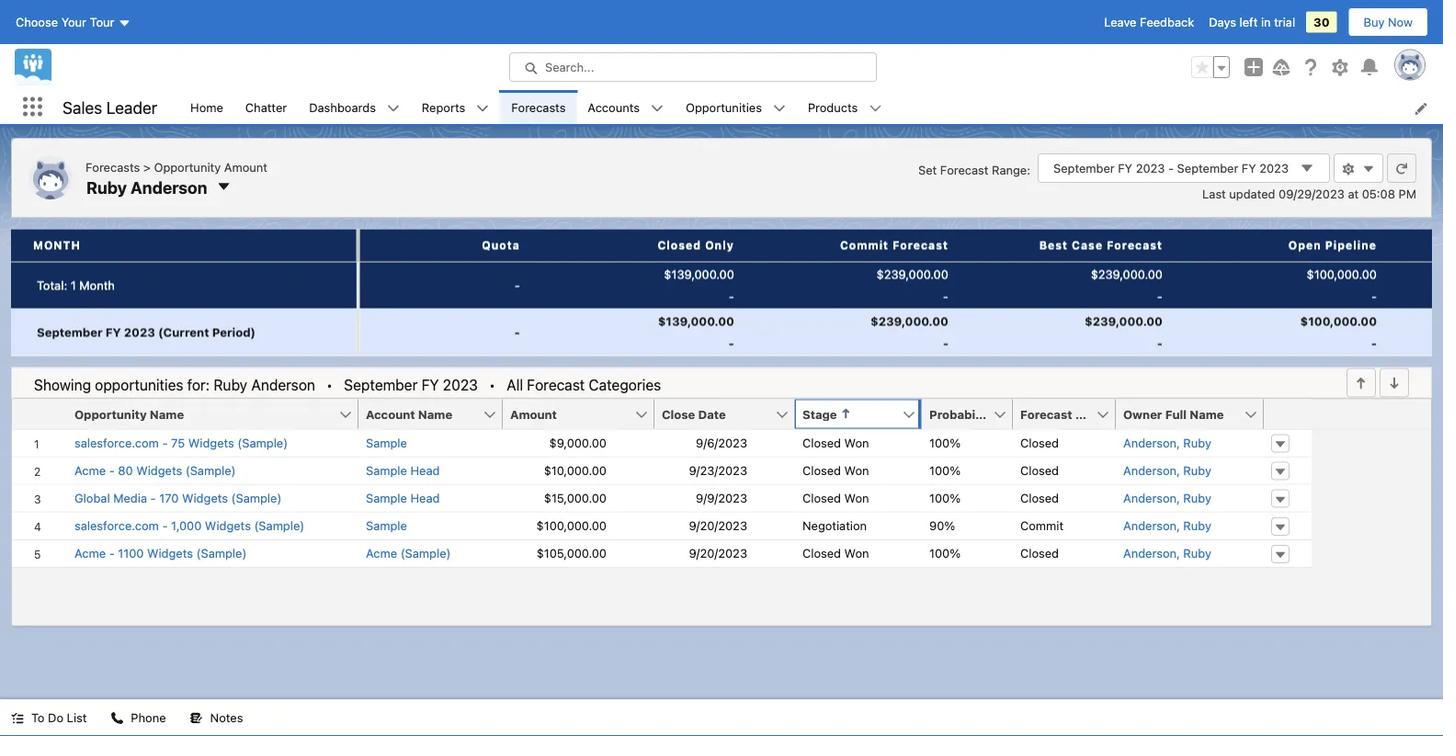 Task type: describe. For each thing, give the bounding box(es) containing it.
products
[[808, 100, 858, 114]]

won for global media - 170 widgets (sample)
[[844, 491, 869, 505]]

category
[[1075, 407, 1130, 421]]

only
[[705, 239, 734, 252]]

do
[[48, 711, 63, 725]]

reports list item
[[411, 90, 500, 124]]

at
[[1348, 187, 1359, 200]]

choose
[[16, 15, 58, 29]]

anderson, ruby link for $9,000.00
[[1123, 434, 1211, 452]]

acme (sample) link
[[366, 545, 451, 563]]

text default image up 05:08
[[1362, 163, 1375, 176]]

opportunities link
[[675, 90, 773, 124]]

date
[[698, 407, 726, 421]]

opportunity inside button
[[74, 407, 147, 421]]

september fy 2023
[[344, 376, 478, 393]]

sample head link for global media - 170 widgets (sample)
[[366, 489, 440, 507]]

in
[[1261, 15, 1271, 29]]

search...
[[545, 60, 594, 74]]

sales leader
[[62, 97, 157, 117]]

media
[[113, 491, 147, 505]]

(sample) for salesforce.com - 1,000 widgets (sample)
[[254, 519, 304, 533]]

anderson inside ruby anderson button
[[131, 177, 207, 197]]

stage
[[802, 407, 837, 421]]

forecasts for forecasts > opportunity amount
[[85, 160, 140, 173]]

opportunity name element
[[67, 399, 369, 430]]

forecast category element
[[1013, 399, 1130, 430]]

buy now
[[1364, 15, 1413, 29]]

1 vertical spatial $139,000.00 -
[[658, 314, 734, 350]]

opportunity name
[[74, 407, 184, 421]]

(sample) for acme - 80 widgets (sample)
[[185, 464, 236, 477]]

name for account name
[[418, 407, 452, 421]]

amount inside button
[[510, 407, 557, 421]]

accounts link
[[577, 90, 651, 124]]

(sample) for acme - 1100 widgets (sample)
[[196, 547, 247, 560]]

acme (sample)
[[366, 547, 451, 560]]

leave
[[1104, 15, 1136, 29]]

widgets for 75
[[188, 436, 234, 450]]

amount element
[[503, 399, 665, 430]]

sample head for acme - 80 widgets (sample)
[[366, 464, 440, 477]]

sample link for salesforce.com - 1,000 widgets (sample)
[[366, 517, 407, 535]]

4 sample from the top
[[366, 519, 407, 533]]

acme for acme - 80 widgets (sample)
[[74, 464, 106, 477]]

phone button
[[100, 699, 177, 736]]

head for global media - 170 widgets (sample)
[[410, 491, 440, 505]]

global media - 170 widgets (sample) link
[[74, 489, 282, 507]]

sales
[[62, 97, 102, 117]]

75
[[171, 436, 185, 450]]

forecast inside button
[[1020, 407, 1072, 421]]

opportunities
[[95, 376, 183, 393]]

search... button
[[509, 52, 877, 82]]

widgets for 80
[[136, 464, 182, 477]]

tour
[[90, 15, 114, 29]]

to do list button
[[0, 699, 98, 736]]

updated
[[1229, 187, 1275, 200]]

sample head for global media - 170 widgets (sample)
[[366, 491, 440, 505]]

text default image inside phone button
[[111, 712, 124, 725]]

to
[[31, 711, 45, 725]]

name for opportunity name
[[150, 407, 184, 421]]

forecast for all forecast categories
[[527, 376, 585, 393]]

won for acme - 1100 widgets (sample)
[[844, 547, 869, 560]]

text default image inside accounts list item
[[651, 102, 664, 115]]

sample link for salesforce.com - 75 widgets (sample)
[[366, 434, 407, 452]]

fy for september fy 2023
[[421, 376, 439, 393]]

1,000
[[171, 519, 202, 533]]

acme - 80 widgets (sample) link
[[74, 462, 236, 480]]

90%
[[929, 519, 955, 533]]

sample head link for acme - 80 widgets (sample)
[[366, 462, 440, 480]]

closed won for global media - 170 widgets (sample)
[[802, 491, 869, 505]]

acme - 1100 widgets (sample) link
[[74, 545, 247, 563]]

owner
[[1123, 407, 1162, 421]]

home link
[[179, 90, 234, 124]]

fy up 'updated'
[[1242, 161, 1256, 175]]

september fy 2023 (current period) button
[[29, 309, 291, 355]]

fy for september fy 2023 (current period)
[[105, 325, 121, 339]]

text default image up "last updated 09/29/2023 at 05:08 pm"
[[1300, 161, 1314, 176]]

$15,000.00
[[544, 491, 607, 505]]

1100
[[118, 547, 144, 560]]

owner full name
[[1123, 407, 1224, 421]]

choose your tour
[[16, 15, 114, 29]]

for:
[[187, 376, 210, 393]]

chatter
[[245, 100, 287, 114]]

text default image inside to do list button
[[11, 712, 24, 725]]

acme for acme - 1100 widgets (sample)
[[74, 547, 106, 560]]

opportunities
[[686, 100, 762, 114]]

total:
[[37, 278, 67, 292]]

item number image
[[12, 399, 67, 429]]

open
[[1288, 239, 1321, 252]]

salesforce.com for salesforce.com - 1,000 widgets (sample)
[[74, 519, 159, 533]]

forecasts > opportunity amount
[[85, 160, 267, 173]]

anderson, ruby for $100,000.00
[[1123, 519, 1211, 533]]

opportunity name button
[[67, 399, 338, 429]]

september for september fy 2023
[[344, 376, 418, 393]]

1 horizontal spatial opportunity
[[154, 160, 221, 173]]

case
[[1072, 239, 1103, 252]]

now
[[1388, 15, 1413, 29]]

9/9/2023
[[696, 491, 747, 505]]

best
[[1039, 239, 1068, 252]]

text default image inside the products list item
[[869, 102, 882, 115]]

account
[[366, 407, 415, 421]]

9/20/2023 for negotiation
[[689, 519, 747, 533]]

global media - 170 widgets (sample)
[[74, 491, 282, 505]]

global
[[74, 491, 110, 505]]

09/29/2023
[[1279, 187, 1345, 200]]

account name element
[[358, 399, 514, 430]]

anderson, ruby for $15,000.00
[[1123, 491, 1211, 505]]

anderson, ruby link for $100,000.00
[[1123, 517, 1211, 535]]

anderson, for $15,000.00
[[1123, 491, 1180, 505]]

anderson inside status
[[251, 376, 315, 393]]

ruby for acme - 80 widgets (sample)
[[1183, 464, 1211, 477]]

>
[[143, 160, 151, 173]]

2 vertical spatial $100,000.00
[[536, 519, 607, 533]]

amount button
[[503, 399, 634, 429]]

close date button
[[654, 399, 775, 429]]

to do list
[[31, 711, 87, 725]]

stage button
[[795, 399, 902, 429]]

widgets up salesforce.com - 1,000 widgets (sample)
[[182, 491, 228, 505]]

2 row from the top
[[11, 308, 1432, 355]]

last
[[1202, 187, 1226, 200]]

opportunities list item
[[675, 90, 797, 124]]

acme for acme (sample)
[[366, 547, 397, 560]]

anderson, for $100,000.00
[[1123, 519, 1180, 533]]

anderson, for $105,000.00
[[1123, 547, 1180, 560]]

showing
[[34, 376, 91, 393]]

0 vertical spatial $100,000.00
[[1307, 267, 1377, 281]]

0 vertical spatial $100,000.00 -
[[1307, 267, 1377, 303]]

3 sample from the top
[[366, 491, 407, 505]]

all
[[507, 376, 523, 393]]

forecast category button
[[1013, 399, 1130, 429]]

accounts list item
[[577, 90, 675, 124]]

leave feedback link
[[1104, 15, 1194, 29]]

won for acme - 80 widgets (sample)
[[844, 464, 869, 477]]

text default image up at
[[1342, 163, 1355, 176]]

acme - 1100 widgets (sample)
[[74, 547, 247, 560]]

close
[[662, 407, 695, 421]]

2023 for september fy 2023 - september fy 2023
[[1136, 161, 1165, 175]]

list containing home
[[179, 90, 1443, 124]]

(current
[[158, 325, 209, 339]]

notes
[[210, 711, 243, 725]]

days
[[1209, 15, 1236, 29]]

(%)
[[997, 407, 1019, 421]]

reports link
[[411, 90, 476, 124]]

0 vertical spatial $139,000.00
[[664, 267, 734, 281]]

80
[[118, 464, 133, 477]]



Task type: vqa. For each thing, say whether or not it's contained in the screenshot.
Information
no



Task type: locate. For each thing, give the bounding box(es) containing it.
2 anderson, from the top
[[1123, 464, 1180, 477]]

0 horizontal spatial amount
[[224, 160, 267, 173]]

1 horizontal spatial commit
[[1020, 519, 1064, 533]]

fy up best case forecast
[[1118, 161, 1132, 175]]

owner full name button
[[1116, 399, 1244, 429]]

forecast down set on the right of page
[[893, 239, 948, 252]]

forecasts link
[[500, 90, 577, 124]]

anderson, ruby
[[1123, 436, 1211, 450], [1123, 464, 1211, 477], [1123, 491, 1211, 505], [1123, 519, 1211, 533], [1123, 547, 1211, 560]]

text default image left to
[[11, 712, 24, 725]]

• left september fy 2023 at the left of the page
[[326, 376, 333, 393]]

salesforce.com for salesforce.com - 75 widgets (sample)
[[74, 436, 159, 450]]

account name
[[366, 407, 452, 421]]

0 vertical spatial forecasts
[[511, 100, 566, 114]]

anderson, ruby for $105,000.00
[[1123, 547, 1211, 560]]

sample head
[[366, 464, 440, 477], [366, 491, 440, 505]]

leader
[[106, 97, 157, 117]]

products link
[[797, 90, 869, 124]]

row up close date button in the bottom of the page
[[11, 308, 1432, 355]]

05:08
[[1362, 187, 1395, 200]]

0 horizontal spatial forecasts
[[85, 160, 140, 173]]

forecast for set forecast range:
[[940, 163, 988, 176]]

text default image inside reports list item
[[476, 102, 489, 115]]

sample head link down the account name
[[366, 462, 440, 480]]

name right full
[[1190, 407, 1224, 421]]

1 100% from the top
[[929, 436, 961, 450]]

text default image left products link
[[773, 102, 786, 115]]

2023 inside "button"
[[124, 325, 155, 339]]

full
[[1165, 407, 1187, 421]]

amount down all at bottom
[[510, 407, 557, 421]]

30
[[1314, 15, 1330, 29]]

4 anderson, ruby from the top
[[1123, 519, 1211, 533]]

text default image right reports
[[476, 102, 489, 115]]

1 horizontal spatial amount
[[510, 407, 557, 421]]

text default image left phone
[[111, 712, 124, 725]]

sample head down the account name
[[366, 464, 440, 477]]

closed won
[[802, 436, 869, 450], [802, 464, 869, 477], [802, 491, 869, 505], [802, 547, 869, 560]]

sample head up acme (sample)
[[366, 491, 440, 505]]

3 100% from the top
[[929, 491, 961, 505]]

widgets for 1,000
[[205, 519, 251, 533]]

forecast right (%)
[[1020, 407, 1072, 421]]

0 horizontal spatial •
[[326, 376, 333, 393]]

1 horizontal spatial •
[[489, 376, 496, 393]]

0 horizontal spatial opportunity
[[74, 407, 147, 421]]

1 9/20/2023 from the top
[[689, 519, 747, 533]]

1 vertical spatial anderson
[[251, 376, 315, 393]]

probability
[[929, 407, 994, 421]]

ruby for salesforce.com - 75 widgets (sample)
[[1183, 436, 1211, 450]]

probability (%)
[[929, 407, 1019, 421]]

3 closed won from the top
[[802, 491, 869, 505]]

1 vertical spatial head
[[410, 491, 440, 505]]

1 closed won from the top
[[802, 436, 869, 450]]

1 head from the top
[[410, 464, 440, 477]]

4 anderson, from the top
[[1123, 519, 1180, 533]]

negotiation
[[802, 519, 867, 533]]

1 salesforce.com from the top
[[74, 436, 159, 450]]

acme
[[74, 464, 106, 477], [74, 547, 106, 560], [366, 547, 397, 560]]

sample head link
[[366, 462, 440, 480], [366, 489, 440, 507]]

fy up account name element
[[421, 376, 439, 393]]

2023 left (current on the top of the page
[[124, 325, 155, 339]]

feedback
[[1140, 15, 1194, 29]]

action element
[[1264, 399, 1312, 430]]

september up "last"
[[1177, 161, 1238, 175]]

0 vertical spatial amount
[[224, 160, 267, 173]]

2 sample head link from the top
[[366, 489, 440, 507]]

salesforce.com down media
[[74, 519, 159, 533]]

closed won for acme - 80 widgets (sample)
[[802, 464, 869, 477]]

1 vertical spatial opportunity
[[74, 407, 147, 421]]

text default image right products
[[869, 102, 882, 115]]

group
[[1191, 56, 1230, 78]]

170
[[159, 491, 179, 505]]

close date element
[[654, 399, 806, 430]]

pm
[[1398, 187, 1416, 200]]

1 vertical spatial $139,000.00
[[658, 314, 734, 328]]

0 vertical spatial salesforce.com
[[74, 436, 159, 450]]

acme - 80 widgets (sample)
[[74, 464, 236, 477]]

text default image inside the notes button
[[190, 712, 203, 725]]

0 vertical spatial 9/20/2023
[[689, 519, 747, 533]]

list
[[179, 90, 1443, 124]]

text default image
[[387, 102, 400, 115], [476, 102, 489, 115], [651, 102, 664, 115], [869, 102, 882, 115], [1300, 161, 1314, 176], [1342, 163, 1355, 176], [190, 712, 203, 725]]

forecast for commit forecast
[[893, 239, 948, 252]]

september for september fy 2023 - september fy 2023
[[1053, 161, 1115, 175]]

probability (%) button
[[922, 399, 1019, 429]]

1 vertical spatial $100,000.00 -
[[1300, 314, 1377, 350]]

(sample) for salesforce.com - 75 widgets (sample)
[[237, 436, 288, 450]]

2 sample head from the top
[[366, 491, 440, 505]]

dashboards list item
[[298, 90, 411, 124]]

2 sample link from the top
[[366, 517, 407, 535]]

notes button
[[179, 699, 254, 736]]

head for acme - 80 widgets (sample)
[[410, 464, 440, 477]]

2023
[[1136, 161, 1165, 175], [1259, 161, 1289, 175], [124, 325, 155, 339], [443, 376, 478, 393]]

won
[[844, 436, 869, 450], [844, 464, 869, 477], [844, 491, 869, 505], [844, 547, 869, 560]]

1 vertical spatial amount
[[510, 407, 557, 421]]

all forecast categories
[[507, 376, 661, 393]]

anderson, ruby for $9,000.00
[[1123, 436, 1211, 450]]

name down september fy 2023 at the left of the page
[[418, 407, 452, 421]]

forecast inside status
[[527, 376, 585, 393]]

1 vertical spatial $100,000.00
[[1300, 314, 1377, 328]]

4 closed won from the top
[[802, 547, 869, 560]]

2 anderson, ruby link from the top
[[1123, 462, 1211, 480]]

status
[[34, 374, 661, 396]]

name down showing opportunities for: ruby anderson
[[150, 407, 184, 421]]

$9,000.00
[[549, 436, 607, 450]]

leave feedback
[[1104, 15, 1194, 29]]

salesforce.com - 1,000 widgets (sample) link
[[74, 517, 304, 535]]

2023 up account name element
[[443, 376, 478, 393]]

1
[[71, 278, 76, 292]]

text default image inside the dashboards list item
[[387, 102, 400, 115]]

5 anderson, ruby link from the top
[[1123, 545, 1211, 563]]

text default image right accounts
[[651, 102, 664, 115]]

$139,000.00 -
[[664, 267, 734, 303], [658, 314, 734, 350]]

best case forecast
[[1039, 239, 1163, 252]]

0 vertical spatial anderson
[[131, 177, 207, 197]]

commit for commit forecast
[[840, 239, 889, 252]]

anderson down forecasts > opportunity amount
[[131, 177, 207, 197]]

salesforce.com - 75 widgets (sample) link
[[74, 434, 288, 452]]

grid
[[12, 399, 1312, 568]]

fy
[[1118, 161, 1132, 175], [1242, 161, 1256, 175], [105, 325, 121, 339], [421, 376, 439, 393]]

1 row from the top
[[11, 262, 1432, 308]]

ruby for salesforce.com - 1,000 widgets (sample)
[[1183, 519, 1211, 533]]

1 horizontal spatial forecasts
[[511, 100, 566, 114]]

1 sample head from the top
[[366, 464, 440, 477]]

3 anderson, from the top
[[1123, 491, 1180, 505]]

widgets up 170
[[136, 464, 182, 477]]

stage element
[[795, 399, 933, 430]]

$139,000.00 - up close date
[[658, 314, 734, 350]]

september inside status
[[344, 376, 418, 393]]

2 head from the top
[[410, 491, 440, 505]]

amount down chatter "link"
[[224, 160, 267, 173]]

fy inside status
[[421, 376, 439, 393]]

forecast right set on the right of page
[[940, 163, 988, 176]]

head up acme (sample)
[[410, 491, 440, 505]]

chatter link
[[234, 90, 298, 124]]

choose your tour button
[[15, 7, 132, 37]]

2023 for september fy 2023
[[443, 376, 478, 393]]

4 100% from the top
[[929, 547, 961, 560]]

action image
[[1264, 399, 1312, 429]]

accounts
[[588, 100, 640, 114]]

$105,000.00
[[536, 547, 607, 560]]

1 anderson, from the top
[[1123, 436, 1180, 450]]

2023 up best case forecast
[[1136, 161, 1165, 175]]

0 horizontal spatial name
[[150, 407, 184, 421]]

2 horizontal spatial name
[[1190, 407, 1224, 421]]

item number element
[[12, 399, 67, 430]]

grid containing opportunity name
[[12, 399, 1312, 568]]

pipeline
[[1325, 239, 1377, 252]]

forecast right case
[[1107, 239, 1163, 252]]

9/20/2023 for closed won
[[689, 547, 747, 560]]

2 sample from the top
[[366, 464, 407, 477]]

1 vertical spatial salesforce.com
[[74, 519, 159, 533]]

0 vertical spatial sample head link
[[366, 462, 440, 480]]

categories
[[589, 376, 661, 393]]

1 vertical spatial forecasts
[[85, 160, 140, 173]]

row
[[11, 262, 1432, 308], [11, 308, 1432, 355]]

100% for $105,000.00
[[929, 547, 961, 560]]

4 anderson, ruby link from the top
[[1123, 517, 1211, 535]]

forecast up amount button
[[527, 376, 585, 393]]

2 won from the top
[[844, 464, 869, 477]]

status containing showing opportunities for: ruby anderson
[[34, 374, 661, 396]]

3 anderson, ruby link from the top
[[1123, 489, 1211, 507]]

september right range:
[[1053, 161, 1115, 175]]

dashboards
[[309, 100, 376, 114]]

sample link up acme (sample)
[[366, 517, 407, 535]]

(sample)
[[237, 436, 288, 450], [185, 464, 236, 477], [231, 491, 282, 505], [254, 519, 304, 533], [196, 547, 247, 560], [400, 547, 451, 560]]

2 closed won from the top
[[802, 464, 869, 477]]

closed
[[658, 239, 701, 252], [802, 436, 841, 450], [1020, 436, 1059, 450], [802, 464, 841, 477], [1020, 464, 1059, 477], [802, 491, 841, 505], [1020, 491, 1059, 505], [802, 547, 841, 560], [1020, 547, 1059, 560]]

4 won from the top
[[844, 547, 869, 560]]

anderson up opportunity name element
[[251, 376, 315, 393]]

owner full name element
[[1116, 399, 1275, 430]]

name inside 'button'
[[418, 407, 452, 421]]

sample head link up acme (sample)
[[366, 489, 440, 507]]

0 horizontal spatial commit
[[840, 239, 889, 252]]

set
[[918, 163, 937, 176]]

september down 1
[[37, 325, 102, 339]]

2023 for september fy 2023 (current period)
[[124, 325, 155, 339]]

september for september fy 2023 (current period)
[[37, 325, 102, 339]]

ruby anderson
[[86, 177, 207, 197]]

0 vertical spatial $139,000.00 -
[[664, 267, 734, 303]]

widgets down "1,000"
[[147, 547, 193, 560]]

2023 inside status
[[443, 376, 478, 393]]

ruby inside button
[[86, 177, 127, 197]]

account name button
[[358, 399, 483, 429]]

september up account
[[344, 376, 418, 393]]

month
[[79, 278, 115, 292]]

trial
[[1274, 15, 1295, 29]]

amount
[[224, 160, 267, 173], [510, 407, 557, 421]]

1 anderson, ruby link from the top
[[1123, 434, 1211, 452]]

1 won from the top
[[844, 436, 869, 450]]

range:
[[992, 163, 1030, 176]]

reports
[[422, 100, 465, 114]]

$139,000.00
[[664, 267, 734, 281], [658, 314, 734, 328]]

3 name from the left
[[1190, 407, 1224, 421]]

row down the only
[[11, 262, 1432, 308]]

1 vertical spatial commit
[[1020, 519, 1064, 533]]

forecasts for forecasts
[[511, 100, 566, 114]]

1 horizontal spatial name
[[418, 407, 452, 421]]

text default image left reports link
[[387, 102, 400, 115]]

5 anderson, from the top
[[1123, 547, 1180, 560]]

1 sample link from the top
[[366, 434, 407, 452]]

anderson, for $9,000.00
[[1123, 436, 1180, 450]]

last updated 09/29/2023 at 05:08 pm
[[1202, 187, 1416, 200]]

1 horizontal spatial anderson
[[251, 376, 315, 393]]

ruby for acme - 1100 widgets (sample)
[[1183, 547, 1211, 560]]

1 vertical spatial sample head
[[366, 491, 440, 505]]

1 vertical spatial 9/20/2023
[[689, 547, 747, 560]]

0 vertical spatial head
[[410, 464, 440, 477]]

1 vertical spatial sample head link
[[366, 489, 440, 507]]

1 name from the left
[[150, 407, 184, 421]]

opportunity down opportunities
[[74, 407, 147, 421]]

salesforce.com up 80
[[74, 436, 159, 450]]

1 anderson, ruby from the top
[[1123, 436, 1211, 450]]

$139,000.00 - down closed only
[[664, 267, 734, 303]]

anderson,
[[1123, 436, 1180, 450], [1123, 464, 1180, 477], [1123, 491, 1180, 505], [1123, 519, 1180, 533], [1123, 547, 1180, 560]]

home
[[190, 100, 223, 114]]

2 anderson, ruby from the top
[[1123, 464, 1211, 477]]

your
[[61, 15, 86, 29]]

september fy 2023 (current period)
[[37, 325, 256, 339]]

forecasts left >
[[85, 160, 140, 173]]

fy for september fy 2023 - september fy 2023
[[1118, 161, 1132, 175]]

2 name from the left
[[418, 407, 452, 421]]

0 vertical spatial commit
[[840, 239, 889, 252]]

left
[[1239, 15, 1258, 29]]

head down 'account name' 'button'
[[410, 464, 440, 477]]

closed won for acme - 1100 widgets (sample)
[[802, 547, 869, 560]]

widgets down opportunity name element
[[188, 436, 234, 450]]

1 sample from the top
[[366, 436, 407, 450]]

3 won from the top
[[844, 491, 869, 505]]

text default image
[[773, 102, 786, 115], [1362, 163, 1375, 176], [11, 712, 24, 725], [111, 712, 124, 725]]

period)
[[212, 325, 256, 339]]

1 sample head link from the top
[[366, 462, 440, 480]]

100% for $9,000.00
[[929, 436, 961, 450]]

100% for $15,000.00
[[929, 491, 961, 505]]

fy down month on the left
[[105, 325, 121, 339]]

2 9/20/2023 from the top
[[689, 547, 747, 560]]

fy inside "button"
[[105, 325, 121, 339]]

ruby for global media - 170 widgets (sample)
[[1183, 491, 1211, 505]]

• left all at bottom
[[489, 376, 496, 393]]

salesforce.com - 1,000 widgets (sample)
[[74, 519, 304, 533]]

widgets for 1100
[[147, 547, 193, 560]]

0 horizontal spatial anderson
[[131, 177, 207, 197]]

probability (%) element
[[922, 399, 1024, 430]]

0 vertical spatial sample link
[[366, 434, 407, 452]]

buy now button
[[1348, 7, 1428, 37]]

text default image left notes at bottom
[[190, 712, 203, 725]]

september inside "button"
[[37, 325, 102, 339]]

1 vertical spatial sample link
[[366, 517, 407, 535]]

products list item
[[797, 90, 893, 124]]

3 anderson, ruby from the top
[[1123, 491, 1211, 505]]

widgets right "1,000"
[[205, 519, 251, 533]]

2 • from the left
[[489, 376, 496, 393]]

commit for commit
[[1020, 519, 1064, 533]]

opportunity up ruby anderson button
[[154, 160, 221, 173]]

2 100% from the top
[[929, 464, 961, 477]]

2023 up 'updated'
[[1259, 161, 1289, 175]]

anderson, ruby link for $15,000.00
[[1123, 489, 1211, 507]]

dashboards link
[[298, 90, 387, 124]]

5 anderson, ruby from the top
[[1123, 547, 1211, 560]]

sample link down account
[[366, 434, 407, 452]]

forecasts down search...
[[511, 100, 566, 114]]

1 • from the left
[[326, 376, 333, 393]]

2 salesforce.com from the top
[[74, 519, 159, 533]]

text default image inside opportunities list item
[[773, 102, 786, 115]]

•
[[326, 376, 333, 393], [489, 376, 496, 393]]

closed only
[[658, 239, 734, 252]]

phone
[[131, 711, 166, 725]]

commit
[[840, 239, 889, 252], [1020, 519, 1064, 533]]

anderson, ruby link for $105,000.00
[[1123, 545, 1211, 563]]

0 vertical spatial sample head
[[366, 464, 440, 477]]

0 vertical spatial opportunity
[[154, 160, 221, 173]]

$100,000.00
[[1307, 267, 1377, 281], [1300, 314, 1377, 328], [536, 519, 607, 533]]



